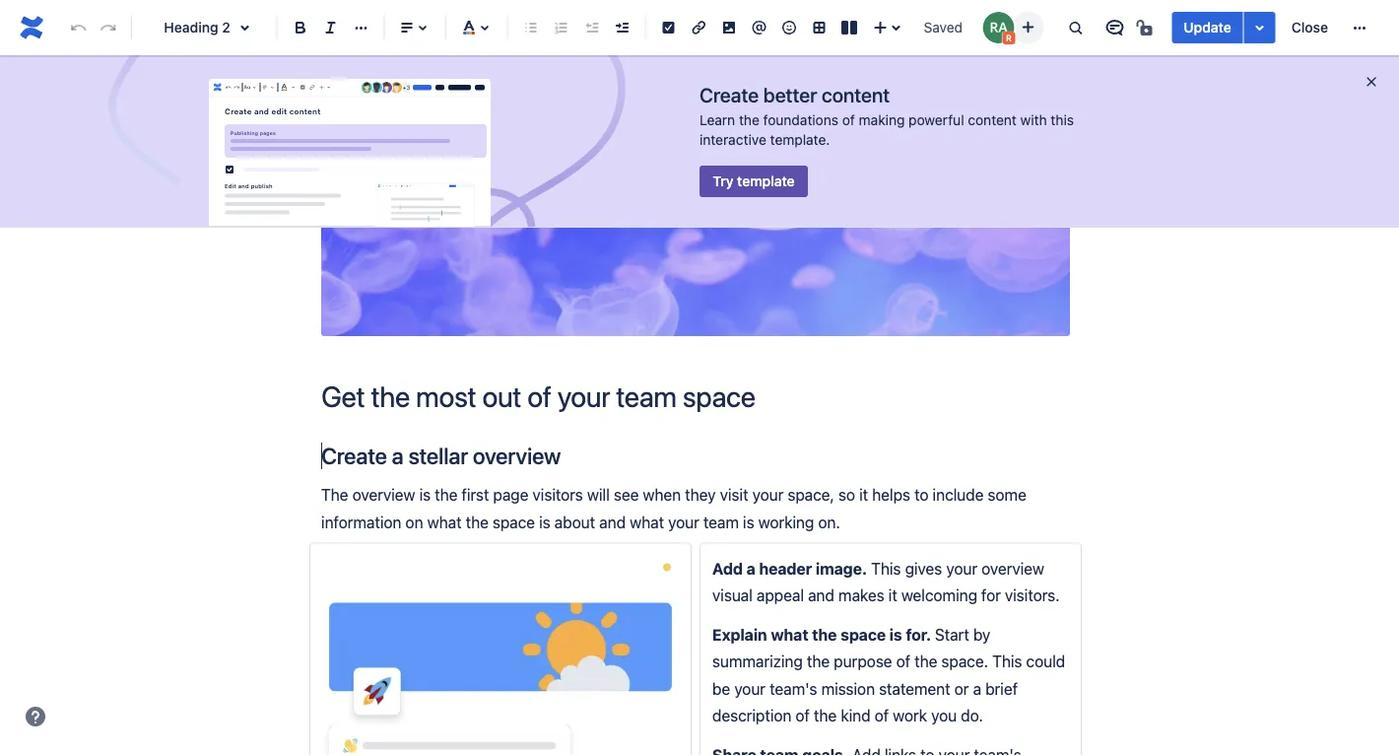 Task type: describe. For each thing, give the bounding box(es) containing it.
the overview is the first page visitors will see when they visit your space, so it helps to include some information on what the space is about and what your team is working on.
[[321, 485, 1031, 531]]

1 horizontal spatial content
[[822, 83, 890, 106]]

be
[[713, 679, 731, 698]]

link image
[[308, 80, 316, 95]]

overview for create a stellar overview
[[473, 443, 561, 469]]

checkbox image
[[222, 162, 238, 177]]

template.
[[771, 132, 830, 148]]

it inside the overview is the first page visitors will see when they visit your space, so it helps to include some information on what the space is about and what your team is working on.
[[860, 485, 869, 504]]

align left image
[[261, 80, 269, 95]]

is up on on the left bottom
[[420, 485, 431, 504]]

statement
[[879, 679, 951, 698]]

on.
[[819, 512, 841, 531]]

will
[[587, 485, 610, 504]]

pages
[[260, 130, 276, 136]]

this
[[1051, 112, 1074, 128]]

do.
[[961, 706, 984, 725]]

1 horizontal spatial what
[[630, 512, 664, 531]]

plus image
[[317, 80, 326, 95]]

edit
[[271, 107, 287, 116]]

interactive
[[700, 132, 767, 148]]

most
[[701, 163, 733, 179]]

a for add
[[747, 559, 756, 578]]

could
[[1027, 652, 1066, 671]]

about
[[555, 512, 595, 531]]

redo ⌘⇧z image
[[96, 16, 120, 39]]

to
[[915, 485, 929, 504]]

they
[[685, 485, 716, 504]]

try template button
[[700, 166, 808, 197]]

foundations
[[764, 112, 839, 128]]

content link
[[462, 160, 513, 183]]

move this page image
[[325, 164, 341, 179]]

invite to edit image
[[1017, 15, 1040, 39]]

see
[[614, 485, 639, 504]]

publish
[[251, 182, 273, 189]]

and right edit
[[238, 182, 249, 189]]

update for update
[[1184, 19, 1232, 35]]

text style image
[[243, 80, 251, 95]]

for
[[982, 586, 1001, 605]]

mission
[[822, 679, 875, 698]]

action item image
[[657, 16, 681, 39]]

space left "get"
[[589, 163, 627, 179]]

the down create a stellar overview on the bottom left of page
[[435, 485, 458, 504]]

edit and publish
[[225, 182, 273, 189]]

out
[[737, 163, 758, 179]]

mention image
[[748, 16, 771, 39]]

2 my first space link from the left
[[537, 160, 627, 183]]

with
[[1021, 112, 1048, 128]]

visitors.
[[1005, 586, 1060, 605]]

brief
[[986, 679, 1018, 698]]

+3
[[403, 83, 410, 91]]

working
[[759, 512, 815, 531]]

some
[[988, 485, 1027, 504]]

when
[[643, 485, 681, 504]]

start by summarizing the purpose of the space. this could be your team's mission statement or a brief description of the kind of work you do.
[[713, 625, 1070, 725]]

explain
[[713, 625, 768, 644]]

text color image
[[278, 80, 290, 95]]

your inside the start by summarizing the purpose of the space. this could be your team's mission statement or a brief description of the kind of work you do.
[[735, 679, 766, 698]]

chevron down image for text style image
[[250, 80, 259, 95]]

on
[[406, 512, 423, 531]]

is left the for.
[[890, 625, 903, 644]]

try
[[713, 173, 734, 189]]

close
[[1292, 19, 1329, 35]]

create better content learn the foundations of making powerful content with this interactive template.
[[700, 83, 1074, 148]]

you
[[932, 706, 957, 725]]

helps
[[873, 485, 911, 504]]

or
[[955, 679, 969, 698]]

welcoming
[[902, 586, 978, 605]]

italic ⌘i image
[[319, 16, 343, 39]]

comment icon image
[[1103, 16, 1127, 39]]

2 horizontal spatial what
[[771, 625, 809, 644]]

layouts image
[[838, 16, 862, 39]]

team's
[[770, 679, 818, 698]]

visit
[[720, 485, 749, 504]]

0 horizontal spatial first
[[372, 163, 397, 179]]

include
[[933, 485, 984, 504]]

1 my from the left
[[349, 163, 368, 179]]

for.
[[906, 625, 932, 644]]

space left content
[[401, 163, 439, 179]]

get the most out of your team space link
[[650, 160, 883, 183]]

dismiss image
[[1364, 74, 1380, 90]]

is down visit
[[743, 512, 755, 531]]

redo image
[[232, 80, 241, 95]]

confluence icon image
[[212, 82, 223, 93]]

it inside this gives your overview visual appeal and makes it welcoming for visitors.
[[889, 586, 898, 605]]

your down template.
[[778, 163, 806, 179]]

the right "get"
[[677, 163, 698, 179]]

update header image
[[630, 275, 762, 291]]

and inside this gives your overview visual appeal and makes it welcoming for visitors.
[[808, 586, 835, 605]]

content
[[462, 163, 513, 179]]

space.
[[942, 652, 989, 671]]

add image, video, or file image
[[717, 16, 741, 39]]

update for update header image
[[630, 275, 675, 291]]

the
[[321, 485, 349, 504]]

create a stellar overview
[[321, 443, 561, 469]]

the right on on the left bottom
[[466, 512, 489, 531]]

page
[[493, 485, 529, 504]]

overview inside the overview is the first page visitors will see when they visit your space, so it helps to include some information on what the space is about and what your team is working on.
[[353, 485, 415, 504]]

visual
[[713, 586, 753, 605]]

Give this page a title text field
[[321, 381, 1071, 413]]

1 my first space link from the left
[[349, 160, 439, 183]]

powerful
[[909, 112, 965, 128]]

add a header image.
[[713, 559, 868, 578]]

Main content area, start typing to enter text. text field
[[310, 443, 1082, 756]]

by
[[974, 625, 991, 644]]

heading 2
[[164, 19, 230, 35]]

publishing
[[231, 130, 258, 136]]

makes
[[839, 586, 885, 605]]

a inside the start by summarizing the purpose of the space. this could be your team's mission statement or a brief description of the kind of work you do.
[[974, 679, 982, 698]]

publishing pages
[[231, 130, 276, 136]]



Task type: locate. For each thing, give the bounding box(es) containing it.
update inside popup button
[[630, 275, 675, 291]]

and down image.
[[808, 586, 835, 605]]

learn
[[700, 112, 736, 128]]

find and replace image
[[1064, 16, 1088, 39]]

chevron down image left align left icon
[[250, 80, 259, 95]]

update button
[[1172, 12, 1244, 43]]

1 vertical spatial it
[[889, 586, 898, 605]]

space down page
[[493, 512, 535, 531]]

a right add
[[747, 559, 756, 578]]

indent tab image
[[610, 16, 634, 39]]

create for create and edit content
[[225, 107, 252, 116]]

0 horizontal spatial my first space
[[349, 163, 439, 179]]

0 horizontal spatial header
[[679, 275, 721, 291]]

chevron down image right link image
[[325, 80, 333, 95]]

1 vertical spatial this
[[993, 652, 1023, 671]]

this gives your overview visual appeal and makes it welcoming for visitors.
[[713, 559, 1060, 605]]

0 horizontal spatial what
[[427, 512, 462, 531]]

is down the visitors
[[539, 512, 551, 531]]

image.
[[816, 559, 868, 578]]

chevron down image for align left icon
[[268, 80, 276, 95]]

1 horizontal spatial update
[[1184, 19, 1232, 35]]

this up makes
[[872, 559, 902, 578]]

create for create better content learn the foundations of making powerful content with this interactive template.
[[700, 83, 759, 106]]

try template
[[713, 173, 795, 189]]

overview for this gives your overview visual appeal and makes it welcoming for visitors.
[[982, 559, 1045, 578]]

is
[[420, 485, 431, 504], [539, 512, 551, 531], [743, 512, 755, 531], [890, 625, 903, 644]]

space up the purpose
[[841, 625, 886, 644]]

2 chevron down image from the left
[[268, 80, 276, 95]]

explain what the space is for.
[[713, 625, 935, 644]]

it
[[860, 485, 869, 504], [889, 586, 898, 605]]

create and edit content
[[225, 107, 321, 116]]

create up the publishing
[[225, 107, 252, 116]]

create inside main content area, start typing to enter text. text box
[[321, 443, 387, 469]]

1 horizontal spatial this
[[993, 652, 1023, 671]]

bullet list ⌘⇧8 image
[[519, 16, 543, 39]]

2 my first space from the left
[[537, 163, 627, 179]]

my
[[349, 163, 368, 179], [537, 163, 556, 179]]

the up 'interactive'
[[739, 112, 760, 128]]

start
[[935, 625, 970, 644]]

space inside the overview is the first page visitors will see when they visit your space, so it helps to include some information on what the space is about and what your team is working on.
[[493, 512, 535, 531]]

0 horizontal spatial my
[[349, 163, 368, 179]]

1 horizontal spatial a
[[747, 559, 756, 578]]

bold ⌘b image
[[289, 16, 312, 39]]

0 vertical spatial overview
[[473, 443, 561, 469]]

template
[[738, 173, 795, 189]]

overview up visitors.
[[982, 559, 1045, 578]]

overview
[[473, 443, 561, 469], [353, 485, 415, 504], [982, 559, 1045, 578]]

0 vertical spatial team
[[810, 163, 842, 179]]

content up making on the right top
[[822, 83, 890, 106]]

team down template.
[[810, 163, 842, 179]]

chevron down image for plus image at the left top of page
[[325, 80, 333, 95]]

0 horizontal spatial this
[[872, 559, 902, 578]]

a right or
[[974, 679, 982, 698]]

overview up information in the left bottom of the page
[[353, 485, 415, 504]]

1 horizontal spatial my first space link
[[537, 160, 627, 183]]

update
[[1184, 19, 1232, 35], [630, 275, 675, 291]]

chevron down image left checkbox icon
[[289, 80, 298, 95]]

team inside the overview is the first page visitors will see when they visit your space, so it helps to include some information on what the space is about and what your team is working on.
[[704, 512, 739, 531]]

image
[[725, 275, 762, 291]]

header
[[679, 275, 721, 291], [759, 559, 813, 578]]

1 vertical spatial overview
[[353, 485, 415, 504]]

it right so
[[860, 485, 869, 504]]

the inside create better content learn the foundations of making powerful content with this interactive template.
[[739, 112, 760, 128]]

1 vertical spatial header
[[759, 559, 813, 578]]

1 horizontal spatial create
[[321, 443, 387, 469]]

1 chevron down image from the left
[[289, 80, 298, 95]]

your up welcoming
[[947, 559, 978, 578]]

what
[[427, 512, 462, 531], [630, 512, 664, 531], [771, 625, 809, 644]]

what right on on the left bottom
[[427, 512, 462, 531]]

table image
[[808, 16, 831, 39]]

a left the stellar
[[392, 443, 404, 469]]

0 vertical spatial this
[[872, 559, 902, 578]]

1 horizontal spatial team
[[810, 163, 842, 179]]

so
[[839, 485, 856, 504]]

0 horizontal spatial my first space link
[[349, 160, 439, 183]]

content left the with
[[968, 112, 1017, 128]]

my first space link right move this page icon
[[349, 160, 439, 183]]

of
[[843, 112, 856, 128], [761, 163, 774, 179], [897, 652, 911, 671], [796, 706, 810, 725], [875, 706, 889, 725]]

your inside this gives your overview visual appeal and makes it welcoming for visitors.
[[947, 559, 978, 578]]

help image
[[24, 705, 47, 728]]

your down they
[[668, 512, 700, 531]]

information
[[321, 512, 402, 531]]

first left page
[[462, 485, 489, 504]]

0 vertical spatial it
[[860, 485, 869, 504]]

2 horizontal spatial a
[[974, 679, 982, 698]]

1 horizontal spatial my first space
[[537, 163, 627, 179]]

and inside the overview is the first page visitors will see when they visit your space, so it helps to include some information on what the space is about and what your team is working on.
[[600, 512, 626, 531]]

create for create a stellar overview
[[321, 443, 387, 469]]

update left adjust update settings icon
[[1184, 19, 1232, 35]]

my right move this page icon
[[349, 163, 368, 179]]

0 vertical spatial a
[[392, 443, 404, 469]]

this up the brief
[[993, 652, 1023, 671]]

0 vertical spatial update
[[1184, 19, 1232, 35]]

team down visit
[[704, 512, 739, 531]]

2 chevron down image from the left
[[325, 80, 333, 95]]

edit
[[225, 182, 236, 189]]

0 horizontal spatial team
[[704, 512, 739, 531]]

a
[[392, 443, 404, 469], [747, 559, 756, 578], [974, 679, 982, 698]]

1 vertical spatial update
[[630, 275, 675, 291]]

appeal
[[757, 586, 804, 605]]

2 vertical spatial create
[[321, 443, 387, 469]]

checkbox image
[[299, 80, 307, 95]]

no restrictions image
[[1135, 16, 1159, 39]]

more formatting image
[[349, 16, 373, 39]]

undo ⌘z image
[[66, 16, 90, 39]]

0 horizontal spatial a
[[392, 443, 404, 469]]

your up working on the bottom of the page
[[753, 485, 784, 504]]

2 horizontal spatial overview
[[982, 559, 1045, 578]]

work
[[893, 706, 928, 725]]

0 horizontal spatial content
[[290, 107, 321, 116]]

saved
[[924, 19, 963, 35]]

more image
[[1349, 16, 1372, 39]]

close button
[[1280, 12, 1341, 43]]

2 my from the left
[[537, 163, 556, 179]]

adjust update settings image
[[1249, 16, 1272, 39]]

link image
[[687, 16, 711, 39]]

0 horizontal spatial create
[[225, 107, 252, 116]]

my first space right move this page icon
[[349, 163, 439, 179]]

content
[[822, 83, 890, 106], [290, 107, 321, 116], [968, 112, 1017, 128]]

1 horizontal spatial chevron down image
[[268, 80, 276, 95]]

add
[[713, 559, 743, 578]]

header up appeal on the right bottom
[[759, 559, 813, 578]]

gives
[[906, 559, 943, 578]]

the up the purpose
[[813, 625, 837, 644]]

making
[[859, 112, 905, 128]]

team
[[810, 163, 842, 179], [704, 512, 739, 531]]

2 horizontal spatial content
[[968, 112, 1017, 128]]

this inside the start by summarizing the purpose of the space. this could be your team's mission statement or a brief description of the kind of work you do.
[[993, 652, 1023, 671]]

create up the
[[321, 443, 387, 469]]

better
[[764, 83, 818, 106]]

stellar
[[409, 443, 468, 469]]

what down appeal on the right bottom
[[771, 625, 809, 644]]

1 vertical spatial a
[[747, 559, 756, 578]]

align left image
[[395, 16, 419, 39]]

summarizing
[[713, 652, 803, 671]]

1 horizontal spatial chevron down image
[[325, 80, 333, 95]]

outdent ⇧tab image
[[580, 16, 604, 39]]

and down see
[[600, 512, 626, 531]]

your up description
[[735, 679, 766, 698]]

1 horizontal spatial my
[[537, 163, 556, 179]]

get the most out of your team space
[[650, 163, 883, 179]]

purpose
[[834, 652, 893, 671]]

space
[[401, 163, 439, 179], [589, 163, 627, 179], [845, 163, 883, 179], [493, 512, 535, 531], [841, 625, 886, 644]]

1 vertical spatial team
[[704, 512, 739, 531]]

0 horizontal spatial update
[[630, 275, 675, 291]]

a for create
[[392, 443, 404, 469]]

heading
[[164, 19, 218, 35]]

get
[[650, 163, 673, 179]]

first right content
[[560, 163, 585, 179]]

space down making on the right top
[[845, 163, 883, 179]]

the
[[739, 112, 760, 128], [677, 163, 698, 179], [435, 485, 458, 504], [466, 512, 489, 531], [813, 625, 837, 644], [807, 652, 830, 671], [915, 652, 938, 671], [814, 706, 837, 725]]

chevron down image left text color 'image'
[[268, 80, 276, 95]]

create inside create better content learn the foundations of making powerful content with this interactive template.
[[700, 83, 759, 106]]

chevron down image
[[250, 80, 259, 95], [268, 80, 276, 95]]

2 vertical spatial a
[[974, 679, 982, 698]]

update left image
[[630, 275, 675, 291]]

1 horizontal spatial header
[[759, 559, 813, 578]]

your
[[778, 163, 806, 179], [753, 485, 784, 504], [668, 512, 700, 531], [947, 559, 978, 578], [735, 679, 766, 698]]

emoji image
[[778, 16, 801, 39]]

undo image
[[224, 80, 232, 95]]

my first space link left "get"
[[537, 160, 627, 183]]

chevron down image
[[289, 80, 298, 95], [325, 80, 333, 95]]

overview inside this gives your overview visual appeal and makes it welcoming for visitors.
[[982, 559, 1045, 578]]

2 vertical spatial overview
[[982, 559, 1045, 578]]

chevron down image for text color 'image'
[[289, 80, 298, 95]]

0 horizontal spatial chevron down image
[[289, 80, 298, 95]]

header inside main content area, start typing to enter text. text box
[[759, 559, 813, 578]]

this inside this gives your overview visual appeal and makes it welcoming for visitors.
[[872, 559, 902, 578]]

numbered list ⌘⇧7 image
[[550, 16, 573, 39]]

0 horizontal spatial it
[[860, 485, 869, 504]]

1 chevron down image from the left
[[250, 80, 259, 95]]

description
[[713, 706, 792, 725]]

update header image button
[[624, 243, 768, 292]]

first inside the overview is the first page visitors will see when they visit your space, so it helps to include some information on what the space is about and what your team is working on.
[[462, 485, 489, 504]]

0 horizontal spatial overview
[[353, 485, 415, 504]]

it right makes
[[889, 586, 898, 605]]

the down explain what the space is for.
[[807, 652, 830, 671]]

update inside button
[[1184, 19, 1232, 35]]

1 vertical spatial create
[[225, 107, 252, 116]]

heading 2 button
[[140, 6, 269, 49]]

my first space
[[349, 163, 439, 179], [537, 163, 627, 179]]

my right content
[[537, 163, 556, 179]]

2 horizontal spatial create
[[700, 83, 759, 106]]

kind
[[841, 706, 871, 725]]

confluence image
[[16, 12, 47, 43], [16, 12, 47, 43]]

1 my first space from the left
[[349, 163, 439, 179]]

0 vertical spatial create
[[700, 83, 759, 106]]

header left image
[[679, 275, 721, 291]]

the down the for.
[[915, 652, 938, 671]]

my first space left "get"
[[537, 163, 627, 179]]

and left the edit
[[254, 107, 269, 116]]

the left kind
[[814, 706, 837, 725]]

space,
[[788, 485, 835, 504]]

first right move this page icon
[[372, 163, 397, 179]]

header inside popup button
[[679, 275, 721, 291]]

create
[[700, 83, 759, 106], [225, 107, 252, 116], [321, 443, 387, 469]]

1 horizontal spatial it
[[889, 586, 898, 605]]

0 horizontal spatial chevron down image
[[250, 80, 259, 95]]

ruby anderson image
[[983, 12, 1015, 43]]

1 horizontal spatial overview
[[473, 443, 561, 469]]

of inside create better content learn the foundations of making powerful content with this interactive template.
[[843, 112, 856, 128]]

what down the 'when'
[[630, 512, 664, 531]]

create up the learn at the top of the page
[[700, 83, 759, 106]]

0 vertical spatial header
[[679, 275, 721, 291]]

2
[[222, 19, 230, 35]]

overview up page
[[473, 443, 561, 469]]

1 horizontal spatial first
[[462, 485, 489, 504]]

2 horizontal spatial first
[[560, 163, 585, 179]]

visitors
[[533, 485, 583, 504]]

content down checkbox icon
[[290, 107, 321, 116]]



Task type: vqa. For each thing, say whether or not it's contained in the screenshot.
the Try template
yes



